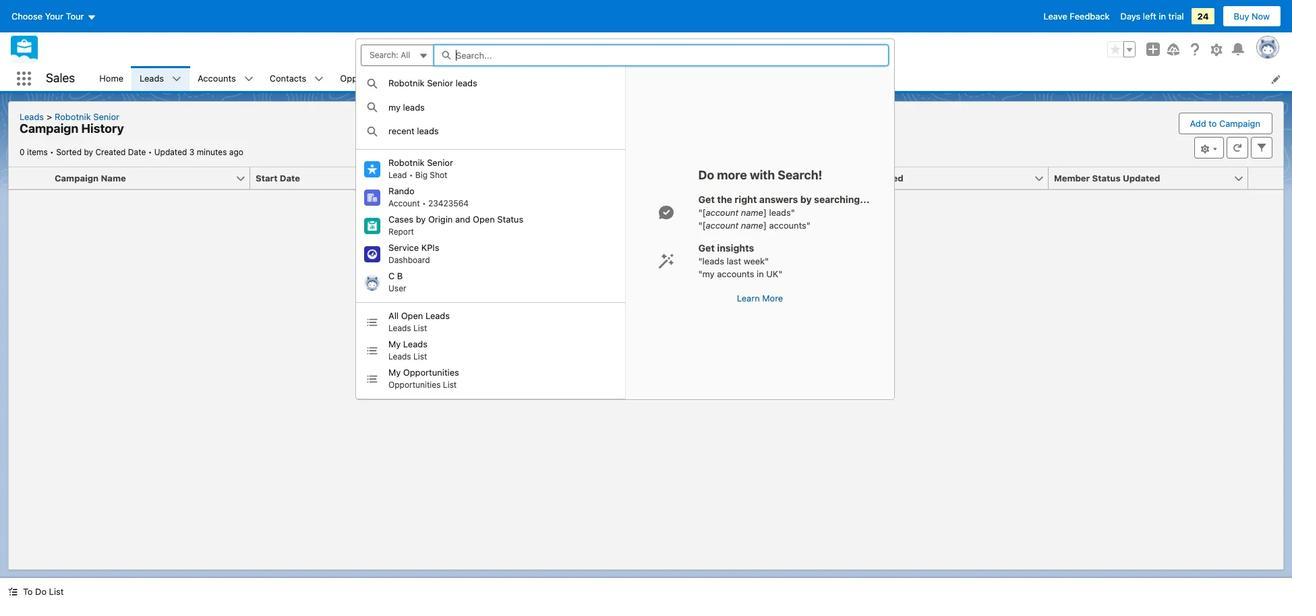 Task type: locate. For each thing, give the bounding box(es) containing it.
senior inside robotnik senior lead • big shot
[[427, 157, 453, 168]]

0 vertical spatial in
[[1159, 11, 1167, 22]]

report
[[389, 227, 414, 237]]

1 horizontal spatial do
[[699, 168, 715, 182]]

robotnik up "lead"
[[389, 157, 425, 168]]

in down week"
[[757, 269, 764, 279]]

0 vertical spatial get
[[699, 193, 715, 205]]

1 horizontal spatial items
[[620, 363, 643, 373]]

campaign history
[[20, 121, 124, 136]]

0 vertical spatial leads
[[456, 78, 478, 88]]

start date button
[[250, 167, 435, 189]]

0 vertical spatial "[
[[699, 207, 706, 218]]

add
[[1191, 118, 1207, 129]]

0 vertical spatial name
[[741, 207, 764, 218]]

search... button
[[491, 38, 760, 60]]

list up my leads leads list
[[414, 323, 427, 334]]

1 get from the top
[[699, 193, 715, 205]]

get left the at the right top
[[699, 193, 715, 205]]

insights
[[718, 242, 755, 253]]

search!
[[778, 168, 823, 182]]

name
[[101, 173, 126, 184]]

2 vertical spatial by
[[416, 214, 426, 225]]

2 horizontal spatial by
[[801, 193, 812, 205]]

• up campaign name element
[[148, 147, 152, 157]]

get for get the right answers by searching...
[[699, 193, 715, 205]]

open inside all open leads leads list
[[401, 310, 423, 321]]

status down rando option
[[498, 214, 524, 225]]

0 vertical spatial do
[[699, 168, 715, 182]]

leads link
[[132, 66, 172, 91], [20, 111, 49, 122]]

text default image inside the leads list item
[[172, 74, 182, 84]]

1 vertical spatial "[
[[699, 220, 706, 231]]

list down my leads option
[[443, 380, 457, 390]]

1 vertical spatial senior
[[93, 111, 119, 122]]

leads up "my opportunities opportunities list"
[[389, 352, 411, 362]]

date right start
[[280, 173, 300, 184]]

by inside get the right answers by searching... "[ account name ] leads" "[ account name ] accounts"
[[801, 193, 812, 205]]

accounts list item
[[190, 66, 262, 91]]

0 horizontal spatial do
[[35, 586, 47, 597]]

senior for robotnik senior
[[93, 111, 119, 122]]

text default image inside my opportunities option
[[367, 373, 378, 384]]

days left in trial
[[1121, 11, 1185, 22]]

history
[[81, 121, 124, 136]]

kpis
[[422, 242, 440, 253]]

list right to
[[49, 586, 64, 597]]

0 vertical spatial open
[[473, 214, 495, 225]]

text default image
[[172, 74, 182, 84], [315, 74, 324, 84], [367, 78, 378, 89], [367, 126, 378, 137], [658, 204, 675, 220], [367, 317, 378, 328], [367, 345, 378, 356], [367, 373, 378, 384]]

start date element
[[250, 167, 458, 190]]

text default image inside all open leads option
[[367, 317, 378, 328]]

0 vertical spatial senior
[[427, 78, 453, 88]]

my
[[389, 339, 401, 349], [389, 367, 401, 378]]

service kpis option
[[356, 240, 626, 268]]

member status updated button
[[1049, 167, 1234, 189]]

my opportunities option
[[356, 365, 626, 393]]

• right account
[[422, 199, 426, 209]]

1 vertical spatial to
[[645, 363, 653, 373]]

1 horizontal spatial leads link
[[132, 66, 172, 91]]

open right and
[[473, 214, 495, 225]]

do left more
[[699, 168, 715, 182]]

1 horizontal spatial status
[[1093, 173, 1121, 184]]

contacts list item
[[262, 66, 332, 91]]

responded element
[[850, 167, 1057, 190]]

buy now button
[[1223, 5, 1282, 27]]

items right no
[[620, 363, 643, 373]]

by inside campaign history|campaign history|list view "element"
[[84, 147, 93, 157]]

1 vertical spatial open
[[401, 310, 423, 321]]

"leads
[[699, 255, 725, 266]]

leads inside "option"
[[417, 126, 439, 136]]

1 horizontal spatial by
[[416, 214, 426, 225]]

1 horizontal spatial to
[[1209, 118, 1218, 129]]

in right left
[[1159, 11, 1167, 22]]

now
[[1252, 11, 1271, 22]]

the
[[718, 193, 733, 205]]

all
[[389, 310, 399, 321]]

text default image inside my leads option
[[367, 102, 378, 113]]

text default image inside robotnik senior leads option
[[367, 78, 378, 89]]

campaign name element
[[49, 167, 258, 190]]

by left "origin"
[[416, 214, 426, 225]]

my down my leads leads list
[[389, 367, 401, 378]]

campaign inside button
[[1220, 118, 1261, 129]]

action image
[[1249, 167, 1284, 189]]

• left big
[[409, 170, 413, 180]]

user
[[389, 284, 407, 294]]

account down the at the right top
[[706, 207, 739, 218]]

1 account from the top
[[706, 207, 739, 218]]

1 vertical spatial in
[[757, 269, 764, 279]]

0 horizontal spatial updated
[[154, 147, 187, 157]]

suggestions list box
[[356, 72, 626, 399]]

0 vertical spatial opportunities
[[340, 73, 396, 84]]

0 horizontal spatial date
[[128, 147, 146, 157]]

rando option
[[356, 183, 626, 212]]

leads for recent leads
[[417, 126, 439, 136]]

0 horizontal spatial in
[[757, 269, 764, 279]]

campaign name button
[[49, 167, 236, 189]]

1 vertical spatial updated
[[1124, 173, 1161, 184]]

cases by origin and open status option
[[356, 212, 626, 240]]

status right the member at right
[[1093, 173, 1121, 184]]

list item
[[492, 66, 548, 91]]

1 vertical spatial status
[[498, 214, 524, 225]]

0 vertical spatial date
[[128, 147, 146, 157]]

0 horizontal spatial leads link
[[20, 111, 49, 122]]

text default image left to
[[8, 587, 18, 597]]

list inside my leads leads list
[[414, 352, 427, 362]]

robotnik up my leads at the left of page
[[389, 78, 425, 88]]

0 horizontal spatial to
[[645, 363, 653, 373]]

robotnik up sorted
[[55, 111, 91, 122]]

created
[[95, 147, 126, 157]]

my
[[389, 102, 401, 112]]

leads down all
[[389, 323, 411, 334]]

dashboard
[[389, 255, 430, 265]]

list inside all open leads leads list
[[414, 323, 427, 334]]

campaign up sorted
[[20, 121, 78, 136]]

text default image inside contacts list item
[[315, 74, 324, 84]]

my down all
[[389, 339, 401, 349]]

1 horizontal spatial date
[[280, 173, 300, 184]]

1 my from the top
[[389, 339, 401, 349]]

contacts
[[270, 73, 307, 84]]

1 vertical spatial items
[[620, 363, 643, 373]]

0 vertical spatial status
[[1093, 173, 1121, 184]]

0 horizontal spatial open
[[401, 310, 423, 321]]

text default image right "accounts"
[[244, 74, 254, 84]]

0 horizontal spatial status
[[498, 214, 524, 225]]

by inside cases by origin and open status report
[[416, 214, 426, 225]]

] left accounts"
[[764, 220, 767, 231]]

buy now
[[1235, 11, 1271, 22]]

text default image
[[244, 74, 254, 84], [367, 102, 378, 113], [658, 253, 675, 269], [8, 587, 18, 597]]

0 vertical spatial by
[[84, 147, 93, 157]]

0 vertical spatial to
[[1209, 118, 1218, 129]]

leads"
[[770, 207, 796, 218]]

campaign down sorted
[[55, 173, 99, 184]]

with
[[750, 168, 775, 182]]

1 ] from the top
[[764, 207, 767, 218]]

by right sorted
[[84, 147, 93, 157]]

campaign inside button
[[55, 173, 99, 184]]

list
[[91, 66, 1293, 91]]

1 vertical spatial do
[[35, 586, 47, 597]]

leads list item
[[132, 66, 190, 91]]

more
[[718, 168, 747, 182]]

dashboard image
[[364, 246, 381, 262]]

] left leads"
[[764, 207, 767, 218]]

0 vertical spatial robotnik
[[389, 78, 425, 88]]

2 get from the top
[[699, 242, 715, 253]]

no
[[606, 363, 618, 373]]

tour
[[66, 11, 84, 22]]

type element
[[450, 167, 650, 190]]

start date
[[256, 173, 300, 184]]

leave feedback
[[1044, 11, 1110, 22]]

robotnik inside campaign history|campaign history|list view "element"
[[55, 111, 91, 122]]

text default image left my
[[367, 102, 378, 113]]

week"
[[744, 255, 769, 266]]

0 vertical spatial items
[[27, 147, 48, 157]]

to do list
[[23, 586, 64, 597]]

by for answers
[[801, 193, 812, 205]]

list containing home
[[91, 66, 1293, 91]]

leads link right 'home' at the top
[[132, 66, 172, 91]]

campaign right add
[[1220, 118, 1261, 129]]

report image
[[364, 218, 381, 234]]

1 vertical spatial robotnik
[[55, 111, 91, 122]]

do right to
[[35, 586, 47, 597]]

leads down all open leads leads list
[[403, 339, 428, 349]]

get inside get insights "leads last week" "my accounts in uk"
[[699, 242, 715, 253]]

status inside cases by origin and open status report
[[498, 214, 524, 225]]

0 vertical spatial leads link
[[132, 66, 172, 91]]

items for no
[[620, 363, 643, 373]]

robotnik for robotnik senior leads
[[389, 78, 425, 88]]

get inside get the right answers by searching... "[ account name ] leads" "[ account name ] accounts"
[[699, 193, 715, 205]]

senior
[[427, 78, 453, 88], [93, 111, 119, 122], [427, 157, 453, 168]]

1 vertical spatial leads
[[403, 102, 425, 112]]

2 ] from the top
[[764, 220, 767, 231]]

2 vertical spatial robotnik
[[389, 157, 425, 168]]

1 vertical spatial my
[[389, 367, 401, 378]]

accounts"
[[770, 220, 811, 231]]

rando account • 23423564
[[389, 185, 469, 209]]

1 vertical spatial account
[[706, 220, 739, 231]]

date right created
[[128, 147, 146, 157]]

to right add
[[1209, 118, 1218, 129]]

get up '"leads'
[[699, 242, 715, 253]]

1 vertical spatial get
[[699, 242, 715, 253]]

1 vertical spatial name
[[741, 220, 764, 231]]

big
[[416, 170, 428, 180]]

account
[[706, 207, 739, 218], [706, 220, 739, 231]]

•
[[50, 147, 54, 157], [148, 147, 152, 157], [409, 170, 413, 180], [422, 199, 426, 209]]

do
[[699, 168, 715, 182], [35, 586, 47, 597]]

list up "my opportunities opportunities list"
[[414, 352, 427, 362]]

account up insights
[[706, 220, 739, 231]]

1 horizontal spatial updated
[[1124, 173, 1161, 184]]

leads right 'home' at the top
[[140, 73, 164, 84]]

]
[[764, 207, 767, 218], [764, 220, 767, 231]]

"my
[[699, 269, 715, 279]]

my inside "my opportunities opportunities list"
[[389, 367, 401, 378]]

1 vertical spatial leads link
[[20, 111, 49, 122]]

account image
[[364, 189, 381, 205]]

1 horizontal spatial open
[[473, 214, 495, 225]]

by down search!
[[801, 193, 812, 205]]

None text field
[[361, 45, 435, 66]]

leads up 0
[[20, 111, 44, 122]]

last
[[727, 255, 742, 266]]

date
[[128, 147, 146, 157], [280, 173, 300, 184]]

0 vertical spatial updated
[[154, 147, 187, 157]]

1 vertical spatial by
[[801, 193, 812, 205]]

2 my from the top
[[389, 367, 401, 378]]

open right all
[[401, 310, 423, 321]]

calendar
[[430, 73, 467, 84]]

to left display.
[[645, 363, 653, 373]]

in inside get insights "leads last week" "my accounts in uk"
[[757, 269, 764, 279]]

my for my leads
[[389, 339, 401, 349]]

0 horizontal spatial by
[[84, 147, 93, 157]]

opportunities
[[340, 73, 396, 84], [403, 367, 459, 378], [389, 380, 441, 390]]

0 vertical spatial ]
[[764, 207, 767, 218]]

status
[[1093, 173, 1121, 184], [498, 214, 524, 225]]

list
[[414, 323, 427, 334], [414, 352, 427, 362], [443, 380, 457, 390], [49, 586, 64, 597]]

0 vertical spatial my
[[389, 339, 401, 349]]

opportunities link
[[332, 66, 404, 91]]

group
[[1108, 41, 1136, 57]]

service
[[389, 242, 419, 253]]

open
[[473, 214, 495, 225], [401, 310, 423, 321]]

1 vertical spatial date
[[280, 173, 300, 184]]

choose your tour
[[11, 11, 84, 22]]

recent leads
[[389, 126, 439, 136]]

items right 0
[[27, 147, 48, 157]]

2 vertical spatial leads
[[417, 126, 439, 136]]

add to campaign button
[[1180, 113, 1272, 134]]

1 vertical spatial ]
[[764, 220, 767, 231]]

leads link up 0
[[20, 111, 49, 122]]

updated
[[154, 147, 187, 157], [1124, 173, 1161, 184]]

my leads option
[[356, 95, 626, 119]]

items
[[27, 147, 48, 157], [620, 363, 643, 373]]

senior inside campaign history|campaign history|list view "element"
[[93, 111, 119, 122]]

my inside my leads leads list
[[389, 339, 401, 349]]

0 vertical spatial account
[[706, 207, 739, 218]]

2 vertical spatial senior
[[427, 157, 453, 168]]

0 horizontal spatial items
[[27, 147, 48, 157]]

senior inside option
[[427, 78, 453, 88]]

1 "[ from the top
[[699, 207, 706, 218]]

23423564
[[429, 199, 469, 209]]

in
[[1159, 11, 1167, 22], [757, 269, 764, 279]]

robotnik inside option
[[389, 78, 425, 88]]

text default image inside recent leads "option"
[[367, 126, 378, 137]]

calendar link
[[422, 66, 475, 91]]

• inside rando account • 23423564
[[422, 199, 426, 209]]

leads inside 'link'
[[140, 73, 164, 84]]

b
[[397, 270, 403, 281]]



Task type: vqa. For each thing, say whether or not it's contained in the screenshot.
leads to the middle
yes



Task type: describe. For each thing, give the bounding box(es) containing it.
uk"
[[767, 269, 783, 279]]

list inside to do list button
[[49, 586, 64, 597]]

my leads option
[[356, 336, 626, 365]]

all open leads leads list
[[389, 310, 450, 334]]

campaign for campaign history
[[20, 121, 78, 136]]

24
[[1198, 11, 1210, 22]]

c
[[389, 270, 395, 281]]

0 items • sorted by created date • updated 3 minutes ago
[[20, 147, 244, 157]]

• left sorted
[[50, 147, 54, 157]]

no items to display.
[[606, 363, 686, 373]]

open inside cases by origin and open status report
[[473, 214, 495, 225]]

to do list button
[[0, 578, 72, 605]]

left
[[1144, 11, 1157, 22]]

answers
[[760, 193, 799, 205]]

accounts
[[198, 73, 236, 84]]

lead image
[[364, 161, 381, 177]]

campaign name
[[55, 173, 126, 184]]

account
[[389, 199, 420, 209]]

2 name from the top
[[741, 220, 764, 231]]

cases
[[389, 214, 414, 225]]

Search... search field
[[434, 45, 889, 66]]

get the right answers by searching... "[ account name ] leads" "[ account name ] accounts"
[[699, 193, 870, 231]]

status element
[[650, 167, 850, 190]]

to
[[23, 586, 33, 597]]

your
[[45, 11, 63, 22]]

by for sorted
[[84, 147, 93, 157]]

campaign history status
[[20, 147, 154, 157]]

list inside "my opportunities opportunities list"
[[443, 380, 457, 390]]

contacts link
[[262, 66, 315, 91]]

display.
[[656, 363, 686, 373]]

do inside button
[[35, 586, 47, 597]]

2 account from the top
[[706, 220, 739, 231]]

2 "[ from the top
[[699, 220, 706, 231]]

campaign history|campaign history|list view element
[[8, 101, 1285, 570]]

ago
[[229, 147, 244, 157]]

robotnik senior option
[[356, 155, 626, 183]]

search...
[[517, 44, 553, 55]]

item number image
[[9, 167, 49, 189]]

minutes
[[197, 147, 227, 157]]

home link
[[91, 66, 132, 91]]

text default image left "my
[[658, 253, 675, 269]]

get for get insights
[[699, 242, 715, 253]]

leads link inside campaign history|campaign history|list view "element"
[[20, 111, 49, 122]]

text default image inside the accounts 'list item'
[[244, 74, 254, 84]]

senior for robotnik senior lead • big shot
[[427, 157, 453, 168]]

my opportunities opportunities list
[[389, 367, 459, 390]]

updated inside member status updated "button"
[[1124, 173, 1161, 184]]

my leads
[[389, 102, 425, 112]]

robotnik senior leads
[[389, 78, 478, 88]]

right
[[735, 193, 757, 205]]

start
[[256, 173, 278, 184]]

member status updated
[[1055, 173, 1161, 184]]

member
[[1055, 173, 1091, 184]]

c b option
[[356, 268, 626, 297]]

robotnik senior lead • big shot
[[389, 157, 453, 180]]

text default image inside to do list button
[[8, 587, 18, 597]]

robotnik for robotnik senior
[[55, 111, 91, 122]]

cases by origin and open status report
[[389, 214, 524, 237]]

shot
[[430, 170, 448, 180]]

1 horizontal spatial in
[[1159, 11, 1167, 22]]

service kpis dashboard
[[389, 242, 440, 265]]

lead
[[389, 170, 407, 180]]

opportunities inside list item
[[340, 73, 396, 84]]

choose
[[11, 11, 43, 22]]

robotnik senior
[[55, 111, 119, 122]]

text default image inside my leads option
[[367, 345, 378, 356]]

leads for my leads
[[403, 102, 425, 112]]

home
[[99, 73, 124, 84]]

robotnik senior link
[[49, 111, 125, 122]]

buy
[[1235, 11, 1250, 22]]

choose your tour button
[[11, 5, 97, 27]]

items for 0
[[27, 147, 48, 157]]

accounts link
[[190, 66, 244, 91]]

• inside robotnik senior lead • big shot
[[409, 170, 413, 180]]

2 vertical spatial opportunities
[[389, 380, 441, 390]]

searching...
[[815, 193, 870, 205]]

rando
[[389, 185, 415, 196]]

opportunities list item
[[332, 66, 422, 91]]

accounts
[[717, 269, 755, 279]]

add to campaign
[[1191, 118, 1261, 129]]

get insights "leads last week" "my accounts in uk"
[[699, 242, 783, 279]]

my leads leads list
[[389, 339, 428, 362]]

responded
[[855, 173, 904, 184]]

robotnik inside robotnik senior lead • big shot
[[389, 157, 425, 168]]

3
[[189, 147, 195, 157]]

senior for robotnik senior leads
[[427, 78, 453, 88]]

all open leads option
[[356, 308, 626, 336]]

calendar list item
[[422, 66, 492, 91]]

recent leads option
[[356, 119, 626, 143]]

0
[[20, 147, 25, 157]]

leads right all
[[426, 310, 450, 321]]

campaign for campaign name
[[55, 173, 99, 184]]

date inside button
[[280, 173, 300, 184]]

sales
[[46, 71, 75, 85]]

robotnik senior leads option
[[356, 72, 626, 95]]

1 vertical spatial opportunities
[[403, 367, 459, 378]]

my for my opportunities
[[389, 367, 401, 378]]

leave
[[1044, 11, 1068, 22]]

leave feedback link
[[1044, 11, 1110, 22]]

item number element
[[9, 167, 49, 190]]

member status updated element
[[1049, 167, 1257, 190]]

and
[[455, 214, 471, 225]]

feedback
[[1070, 11, 1110, 22]]

to inside button
[[1209, 118, 1218, 129]]

action element
[[1249, 167, 1284, 190]]

1 name from the top
[[741, 207, 764, 218]]

leads inside campaign history|campaign history|list view "element"
[[20, 111, 44, 122]]

responded button
[[850, 167, 1034, 189]]

do more with search!
[[699, 168, 823, 182]]

status inside "button"
[[1093, 173, 1121, 184]]

sorted
[[56, 147, 82, 157]]

c b user
[[389, 270, 407, 294]]

trial
[[1169, 11, 1185, 22]]



